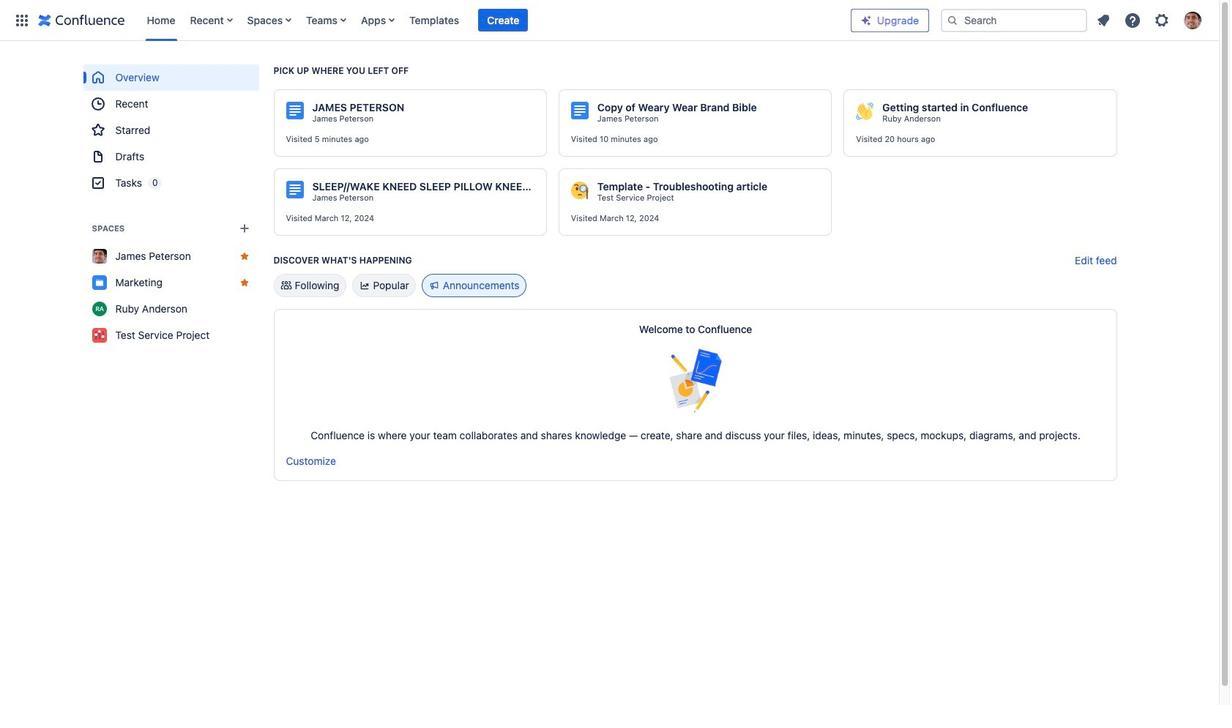 Task type: describe. For each thing, give the bounding box(es) containing it.
search image
[[947, 14, 958, 26]]

appswitcher icon image
[[13, 11, 31, 29]]

Search field
[[941, 8, 1087, 32]]

your profile and preferences image
[[1184, 11, 1202, 29]]

unstar this space image
[[238, 277, 250, 288]]

notification icon image
[[1095, 11, 1112, 29]]

global element
[[9, 0, 851, 41]]

list for appswitcher icon
[[139, 0, 851, 41]]

help icon image
[[1124, 11, 1142, 29]]

list item inside global element
[[478, 8, 528, 32]]

settings icon image
[[1153, 11, 1171, 29]]



Task type: locate. For each thing, give the bounding box(es) containing it.
confluence image
[[38, 11, 125, 29], [38, 11, 125, 29]]

:face_with_monocle: image
[[571, 182, 589, 199], [571, 182, 589, 199]]

:wave: image
[[856, 103, 874, 120], [856, 103, 874, 120]]

None search field
[[941, 8, 1087, 32]]

unstar this space image
[[238, 250, 250, 262]]

0 horizontal spatial list
[[139, 0, 851, 41]]

list item
[[478, 8, 528, 32]]

1 horizontal spatial list
[[1090, 7, 1210, 33]]

list
[[139, 0, 851, 41], [1090, 7, 1210, 33]]

list for premium icon
[[1090, 7, 1210, 33]]

banner
[[0, 0, 1219, 41]]

premium image
[[860, 14, 872, 26]]

group
[[83, 64, 259, 196]]

create a space image
[[235, 220, 253, 237]]



Task type: vqa. For each thing, say whether or not it's contained in the screenshot.
Unstar This Space ICON
yes



